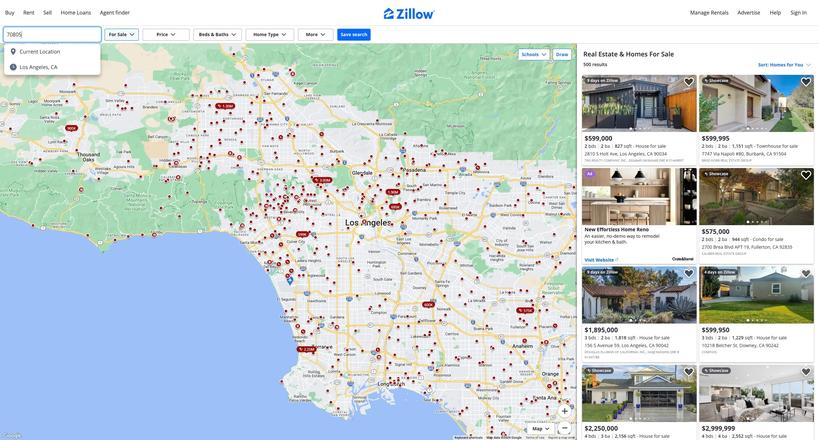 Task type: describe. For each thing, give the bounding box(es) containing it.
2 option from the top
[[4, 59, 100, 75]]

7747 via napoli #80, burbank, ca 91504 image
[[699, 75, 814, 132]]

1 option from the top
[[4, 44, 100, 59]]

property images, use arrow keys to navigate, image 1 of 32 group
[[699, 168, 814, 227]]

City, Neighborhood, ZIP, Address text field
[[7, 29, 95, 40]]

property images, use arrow keys to navigate, image 1 of 15 group
[[582, 75, 697, 134]]

filters element
[[0, 26, 819, 75]]



Task type: locate. For each thing, give the bounding box(es) containing it.
156 s avenue 59, los angeles, ca 90042 image
[[582, 267, 697, 324]]

property images, use arrow keys to navigate, image 1 of 26 group
[[699, 267, 814, 325]]

3419 wonder view dr, los angeles, ca 90068 image
[[699, 365, 814, 422]]

list box
[[4, 44, 100, 75]]

list box inside filters element
[[4, 44, 100, 75]]

2700 brea blvd apt 19, fullerton, ca 92835 image
[[699, 168, 814, 225]]

google image
[[2, 432, 23, 440]]

main content
[[577, 44, 819, 440]]

main navigation
[[0, 0, 819, 26]]

property images, use arrow keys to navigate, image 1 of 47 group
[[699, 75, 814, 134]]

property images, use arrow keys to navigate, image 1 of 31 group
[[582, 267, 697, 325]]

property images, use arrow keys to navigate, image 1 of 35 group
[[699, 365, 814, 424]]

option
[[4, 44, 100, 59], [4, 59, 100, 75]]

map region
[[0, 0, 589, 440]]

10218 belcher st, downey, ca 90242 image
[[699, 267, 814, 324]]

2810 s holt ave, los angeles, ca 90034 image
[[582, 75, 697, 132]]

property images, use arrow keys to navigate, image 1 of 59 group
[[582, 365, 697, 424]]

1120 ysabel st, redondo beach, ca 90277 image
[[582, 365, 697, 422]]

zillow logo image
[[384, 8, 435, 19]]

advertisement element
[[582, 168, 697, 264]]



Task type: vqa. For each thing, say whether or not it's contained in the screenshot.
list box in the left top of the page
yes



